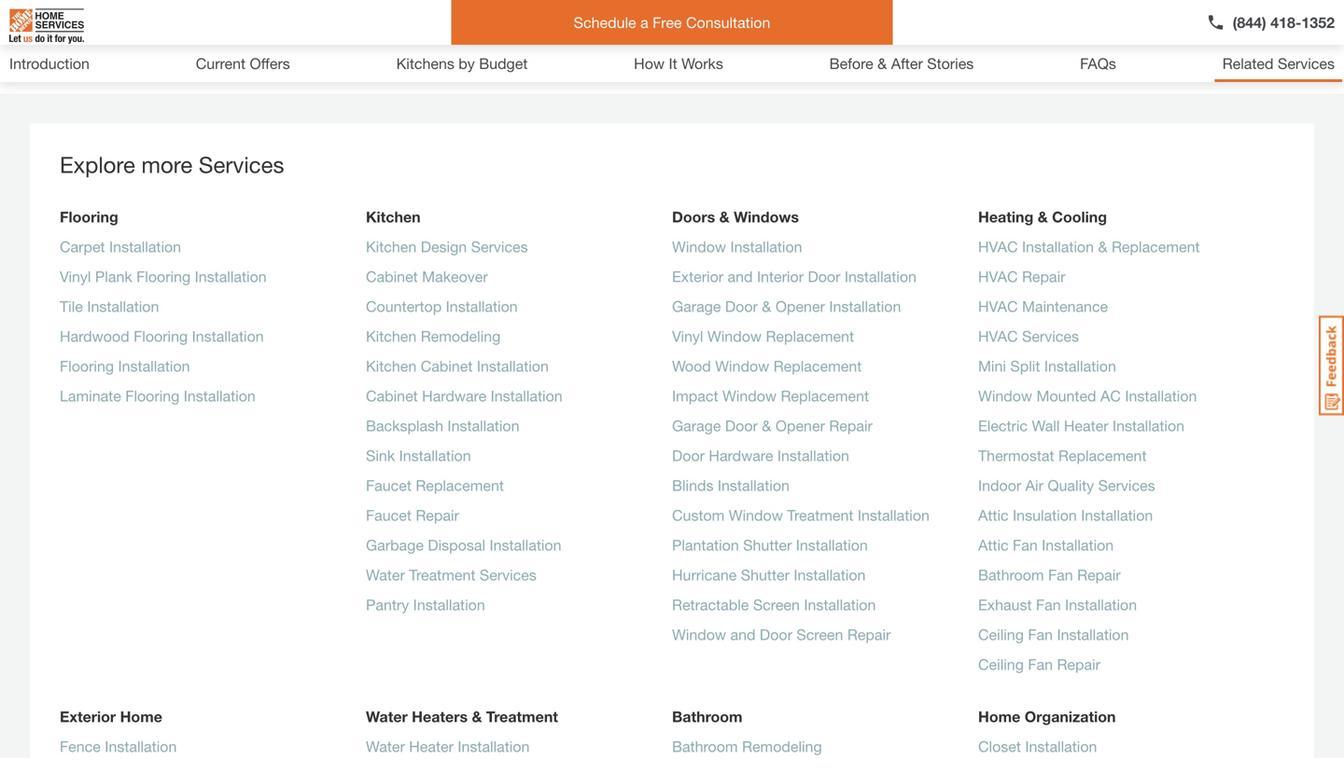 Task type: locate. For each thing, give the bounding box(es) containing it.
garage inside garage door & opener installation link
[[672, 298, 721, 316]]

faucet down sink
[[366, 477, 412, 495]]

services down garbage disposal installation link
[[480, 567, 537, 584]]

1 vertical spatial water
[[366, 709, 408, 726]]

0 horizontal spatial exterior
[[60, 709, 116, 726]]

3 water from the top
[[366, 738, 405, 756]]

bathroom fan repair link
[[978, 564, 1121, 594]]

hvac inside hvac maintenance link
[[978, 298, 1018, 316]]

4 hvac from the top
[[978, 328, 1018, 345]]

maintenance
[[1022, 298, 1108, 316]]

window installation link
[[672, 236, 802, 266]]

bathroom inside "bathroom fan repair" link
[[978, 567, 1044, 584]]

door right interior
[[808, 268, 840, 286]]

custom
[[672, 507, 725, 525]]

& left after
[[878, 55, 887, 72]]

1 faucet from the top
[[366, 477, 412, 495]]

1 ceiling from the top
[[978, 626, 1024, 644]]

flooring up flooring installation
[[134, 328, 188, 345]]

repair
[[1022, 268, 1065, 286], [829, 417, 873, 435], [416, 507, 459, 525], [1077, 567, 1121, 584], [847, 626, 891, 644], [1057, 656, 1100, 674]]

window inside the impact window replacement link
[[722, 387, 777, 405]]

0 vertical spatial hardware
[[422, 387, 486, 405]]

ceiling
[[978, 626, 1024, 644], [978, 656, 1024, 674]]

0 vertical spatial bathroom
[[978, 567, 1044, 584]]

exterior up fence
[[60, 709, 116, 726]]

opener down exterior and interior door installation link
[[775, 298, 825, 316]]

opener down the impact window replacement link
[[775, 417, 825, 435]]

exterior down window installation link
[[672, 268, 723, 286]]

before
[[829, 55, 873, 72]]

fan down "bathroom fan repair" link
[[1036, 597, 1061, 614]]

flooring right the plank
[[136, 268, 191, 286]]

window down doors
[[672, 238, 726, 256]]

hardware
[[422, 387, 486, 405], [709, 447, 773, 465]]

fence
[[60, 738, 101, 756]]

1 opener from the top
[[775, 298, 825, 316]]

garage down impact
[[672, 417, 721, 435]]

fence installation
[[60, 738, 177, 756]]

pantry
[[366, 597, 409, 614]]

1 attic from the top
[[978, 507, 1009, 525]]

flooring up laminate
[[60, 358, 114, 375]]

water up pantry
[[366, 567, 405, 584]]

do it for you logo image
[[9, 1, 84, 51]]

1 horizontal spatial heater
[[1064, 417, 1108, 435]]

impact
[[672, 387, 718, 405]]

window mounted ac installation
[[978, 387, 1197, 405]]

window up electric
[[978, 387, 1032, 405]]

window down vinyl window replacement link at top
[[715, 358, 769, 375]]

0 vertical spatial faucet
[[366, 477, 412, 495]]

interior
[[757, 268, 804, 286]]

sink installation
[[366, 447, 471, 465]]

impact window replacement link
[[672, 385, 869, 415]]

hvac
[[978, 238, 1018, 256], [978, 268, 1018, 286], [978, 298, 1018, 316], [978, 328, 1018, 345]]

1 water from the top
[[366, 567, 405, 584]]

garage door & opener installation
[[672, 298, 901, 316]]

kitchen down countertop
[[366, 328, 417, 345]]

shutter for plantation
[[743, 537, 792, 555]]

makeover
[[422, 268, 488, 286]]

doors
[[672, 208, 715, 226]]

hvac repair link
[[978, 266, 1065, 296]]

fan for exhaust fan installation
[[1036, 597, 1061, 614]]

1 kitchen from the top
[[366, 208, 421, 226]]

& right doors
[[719, 208, 730, 226]]

kitchen up kitchen design services
[[366, 208, 421, 226]]

1 vertical spatial heater
[[409, 738, 454, 756]]

2 horizontal spatial treatment
[[787, 507, 854, 525]]

fan down 'attic fan installation' link
[[1048, 567, 1073, 584]]

and down "retractable screen installation" link
[[730, 626, 756, 644]]

exterior
[[672, 268, 723, 286], [60, 709, 116, 726]]

installation
[[109, 238, 181, 256], [730, 238, 802, 256], [1022, 238, 1094, 256], [195, 268, 267, 286], [845, 268, 917, 286], [87, 298, 159, 316], [446, 298, 518, 316], [829, 298, 901, 316], [192, 328, 264, 345], [118, 358, 190, 375], [477, 358, 549, 375], [1044, 358, 1116, 375], [184, 387, 256, 405], [491, 387, 563, 405], [1125, 387, 1197, 405], [447, 417, 519, 435], [1113, 417, 1184, 435], [399, 447, 471, 465], [777, 447, 849, 465], [718, 477, 790, 495], [858, 507, 930, 525], [1081, 507, 1153, 525], [490, 537, 561, 555], [796, 537, 868, 555], [1042, 537, 1114, 555], [794, 567, 866, 584], [413, 597, 485, 614], [804, 597, 876, 614], [1065, 597, 1137, 614], [1057, 626, 1129, 644], [105, 738, 177, 756], [458, 738, 530, 756], [1025, 738, 1097, 756]]

attic inside 'attic fan installation' link
[[978, 537, 1009, 555]]

cabinet up countertop
[[366, 268, 418, 286]]

1 vertical spatial garage
[[672, 417, 721, 435]]

garage inside garage door & opener repair "link"
[[672, 417, 721, 435]]

garage up wood
[[672, 298, 721, 316]]

air
[[1025, 477, 1043, 495]]

shutter
[[743, 537, 792, 555], [741, 567, 790, 584]]

1 vertical spatial attic
[[978, 537, 1009, 555]]

door down "retractable screen installation" link
[[760, 626, 792, 644]]

bathroom inside bathroom remodeling 'link'
[[672, 738, 738, 756]]

treatment up water heater installation
[[486, 709, 558, 726]]

3 hvac from the top
[[978, 298, 1018, 316]]

exterior for exterior home
[[60, 709, 116, 726]]

1 horizontal spatial hardware
[[709, 447, 773, 465]]

water for water treatment services
[[366, 567, 405, 584]]

2 vertical spatial cabinet
[[366, 387, 418, 405]]

2 ceiling from the top
[[978, 656, 1024, 674]]

thermostat replacement
[[978, 447, 1147, 465]]

kitchens
[[396, 55, 454, 72]]

home up fence installation on the bottom left
[[120, 709, 162, 726]]

kitchen for kitchen cabinet installation
[[366, 358, 417, 375]]

services up the makeover
[[471, 238, 528, 256]]

heater down heaters
[[409, 738, 454, 756]]

1 vertical spatial vinyl
[[672, 328, 703, 345]]

kitchen down "kitchen remodeling" link
[[366, 358, 417, 375]]

window down retractable
[[672, 626, 726, 644]]

0 horizontal spatial treatment
[[409, 567, 475, 584]]

feedback link image
[[1319, 315, 1344, 416]]

fan
[[1013, 537, 1038, 555], [1048, 567, 1073, 584], [1036, 597, 1061, 614], [1028, 626, 1053, 644], [1028, 656, 1053, 674]]

cooling
[[1052, 208, 1107, 226]]

window inside vinyl window replacement link
[[707, 328, 762, 345]]

wall
[[1032, 417, 1060, 435]]

heater
[[1064, 417, 1108, 435], [409, 738, 454, 756]]

heater inside electric wall heater installation link
[[1064, 417, 1108, 435]]

opener inside "link"
[[775, 417, 825, 435]]

fan up 'ceiling fan repair'
[[1028, 626, 1053, 644]]

cabinet for hardware
[[366, 387, 418, 405]]

hvac installation & replacement
[[978, 238, 1200, 256]]

garage
[[672, 298, 721, 316], [672, 417, 721, 435]]

0 vertical spatial ceiling
[[978, 626, 1024, 644]]

attic fan installation link
[[978, 535, 1114, 564]]

0 vertical spatial and
[[728, 268, 753, 286]]

1 vertical spatial exterior
[[60, 709, 116, 726]]

more
[[141, 151, 193, 178]]

1 vertical spatial opener
[[775, 417, 825, 435]]

2 faucet from the top
[[366, 507, 412, 525]]

2 attic from the top
[[978, 537, 1009, 555]]

0 horizontal spatial vinyl
[[60, 268, 91, 286]]

(844) 418-1352
[[1233, 14, 1335, 31]]

fan for ceiling fan repair
[[1028, 656, 1053, 674]]

0 vertical spatial exterior
[[672, 268, 723, 286]]

vinyl up wood
[[672, 328, 703, 345]]

hvac for hvac installation & replacement
[[978, 238, 1018, 256]]

shutter for hurricane
[[741, 567, 790, 584]]

(844) 418-1352 link
[[1206, 11, 1335, 34]]

hvac maintenance link
[[978, 296, 1108, 325]]

screen down "retractable screen installation" link
[[796, 626, 843, 644]]

faucet for faucet repair
[[366, 507, 412, 525]]

4 kitchen from the top
[[366, 358, 417, 375]]

faucet replacement link
[[366, 475, 504, 505]]

shutter down plantation shutter installation link on the bottom
[[741, 567, 790, 584]]

treatment up plantation shutter installation
[[787, 507, 854, 525]]

hardware down 'kitchen cabinet installation' link
[[422, 387, 486, 405]]

1 horizontal spatial exterior
[[672, 268, 723, 286]]

kitchen up cabinet makeover at the left top of the page
[[366, 238, 417, 256]]

& left cooling on the top right of the page
[[1038, 208, 1048, 226]]

faucet repair link
[[366, 505, 459, 535]]

schedule
[[574, 14, 636, 31]]

closet installation
[[978, 738, 1097, 756]]

window up plantation shutter installation
[[729, 507, 783, 525]]

remodeling
[[421, 328, 501, 345], [742, 738, 822, 756]]

vinyl plank flooring installation link
[[60, 266, 267, 296]]

1 horizontal spatial remodeling
[[742, 738, 822, 756]]

cabinet up 'backsplash'
[[366, 387, 418, 405]]

hvac up mini
[[978, 328, 1018, 345]]

hardware up blinds installation
[[709, 447, 773, 465]]

& down the impact window replacement link
[[762, 417, 771, 435]]

schedule a free consultation button
[[451, 0, 893, 45]]

1 vertical spatial bathroom
[[672, 709, 743, 726]]

fan down ceiling fan installation link
[[1028, 656, 1053, 674]]

vinyl for vinyl window replacement
[[672, 328, 703, 345]]

2 hvac from the top
[[978, 268, 1018, 286]]

1 hvac from the top
[[978, 238, 1018, 256]]

window installation
[[672, 238, 802, 256]]

0 vertical spatial shutter
[[743, 537, 792, 555]]

2 vertical spatial treatment
[[486, 709, 558, 726]]

hvac inside hvac repair link
[[978, 268, 1018, 286]]

1 home from the left
[[120, 709, 162, 726]]

hvac services link
[[978, 325, 1079, 355]]

vinyl up tile
[[60, 268, 91, 286]]

hvac repair
[[978, 268, 1065, 286]]

0 vertical spatial screen
[[753, 597, 800, 614]]

door inside window and door screen repair link
[[760, 626, 792, 644]]

closet installation link
[[978, 736, 1097, 759]]

shutter up hurricane shutter installation
[[743, 537, 792, 555]]

and for window
[[730, 626, 756, 644]]

water heaters & treatment
[[366, 709, 558, 726]]

1 vertical spatial hardware
[[709, 447, 773, 465]]

tile installation
[[60, 298, 159, 316]]

indoor air quality services
[[978, 477, 1155, 495]]

water down water heaters & treatment
[[366, 738, 405, 756]]

hvac inside hvac installation & replacement link
[[978, 238, 1018, 256]]

window and door screen repair
[[672, 626, 891, 644]]

opener for repair
[[775, 417, 825, 435]]

door inside garage door & opener repair "link"
[[725, 417, 758, 435]]

hvac down hvac repair link
[[978, 298, 1018, 316]]

kitchen cabinet installation
[[366, 358, 549, 375]]

1 vertical spatial shutter
[[741, 567, 790, 584]]

ceiling down exhaust
[[978, 626, 1024, 644]]

heater inside water heater installation link
[[409, 738, 454, 756]]

1 vertical spatial and
[[730, 626, 756, 644]]

flooring
[[60, 208, 118, 226], [136, 268, 191, 286], [134, 328, 188, 345], [60, 358, 114, 375], [125, 387, 180, 405]]

0 vertical spatial garage
[[672, 298, 721, 316]]

faucet for faucet replacement
[[366, 477, 412, 495]]

0 vertical spatial opener
[[775, 298, 825, 316]]

remodeling inside 'link'
[[742, 738, 822, 756]]

flooring down the flooring installation link
[[125, 387, 180, 405]]

plank
[[95, 268, 132, 286]]

1 vertical spatial remodeling
[[742, 738, 822, 756]]

garage door & opener installation link
[[672, 296, 901, 325]]

hvac up hvac maintenance
[[978, 268, 1018, 286]]

window up wood window replacement
[[707, 328, 762, 345]]

2 garage from the top
[[672, 417, 721, 435]]

0 horizontal spatial home
[[120, 709, 162, 726]]

1 vertical spatial treatment
[[409, 567, 475, 584]]

and for exterior
[[728, 268, 753, 286]]

2 vertical spatial water
[[366, 738, 405, 756]]

water heater installation link
[[366, 736, 530, 759]]

2 kitchen from the top
[[366, 238, 417, 256]]

1 vertical spatial faucet
[[366, 507, 412, 525]]

countertop installation link
[[366, 296, 518, 325]]

flooring inside laminate flooring installation link
[[125, 387, 180, 405]]

introduction
[[9, 55, 90, 72]]

0 vertical spatial heater
[[1064, 417, 1108, 435]]

door up vinyl window replacement
[[725, 298, 758, 316]]

cabinet down "kitchen remodeling" link
[[421, 358, 473, 375]]

0 vertical spatial attic
[[978, 507, 1009, 525]]

hvac down heating
[[978, 238, 1018, 256]]

faucet up garbage
[[366, 507, 412, 525]]

window down wood window replacement link
[[722, 387, 777, 405]]

2 vertical spatial bathroom
[[672, 738, 738, 756]]

hardware for door
[[709, 447, 773, 465]]

hvac for hvac maintenance
[[978, 298, 1018, 316]]

remodeling for kitchen remodeling
[[421, 328, 501, 345]]

hvac for hvac services
[[978, 328, 1018, 345]]

water left heaters
[[366, 709, 408, 726]]

door inside the door hardware installation link
[[672, 447, 705, 465]]

heater down 'window mounted ac installation' link
[[1064, 417, 1108, 435]]

2 opener from the top
[[775, 417, 825, 435]]

3 kitchen from the top
[[366, 328, 417, 345]]

after
[[891, 55, 923, 72]]

screen down hurricane shutter installation link
[[753, 597, 800, 614]]

treatment down disposal
[[409, 567, 475, 584]]

0 horizontal spatial remodeling
[[421, 328, 501, 345]]

0 horizontal spatial hardware
[[422, 387, 486, 405]]

0 vertical spatial water
[[366, 567, 405, 584]]

1 garage from the top
[[672, 298, 721, 316]]

& inside "link"
[[762, 417, 771, 435]]

kitchen for kitchen
[[366, 208, 421, 226]]

0 vertical spatial remodeling
[[421, 328, 501, 345]]

door up door hardware installation
[[725, 417, 758, 435]]

1 horizontal spatial vinyl
[[672, 328, 703, 345]]

attic inside attic insulation installation link
[[978, 507, 1009, 525]]

garage door & opener repair
[[672, 417, 873, 435]]

attic fan installation
[[978, 537, 1114, 555]]

door up blinds
[[672, 447, 705, 465]]

0 horizontal spatial heater
[[409, 738, 454, 756]]

screen
[[753, 597, 800, 614], [796, 626, 843, 644]]

and down window installation link
[[728, 268, 753, 286]]

&
[[878, 55, 887, 72], [719, 208, 730, 226], [1038, 208, 1048, 226], [1098, 238, 1107, 256], [762, 298, 771, 316], [762, 417, 771, 435], [472, 709, 482, 726]]

hardwood flooring installation link
[[60, 325, 264, 355]]

tile installation link
[[60, 296, 159, 325]]

1 vertical spatial ceiling
[[978, 656, 1024, 674]]

services
[[1278, 55, 1335, 72], [199, 151, 284, 178], [471, 238, 528, 256], [1022, 328, 1079, 345], [1098, 477, 1155, 495], [480, 567, 537, 584]]

quality
[[1048, 477, 1094, 495]]

electric wall heater installation link
[[978, 415, 1184, 445]]

window inside wood window replacement link
[[715, 358, 769, 375]]

fan for bathroom fan repair
[[1048, 567, 1073, 584]]

and
[[728, 268, 753, 286], [730, 626, 756, 644]]

garbage disposal installation link
[[366, 535, 561, 564]]

water for water heaters & treatment
[[366, 709, 408, 726]]

vinyl for vinyl plank flooring installation
[[60, 268, 91, 286]]

2 water from the top
[[366, 709, 408, 726]]

hvac for hvac repair
[[978, 268, 1018, 286]]

thermostat replacement link
[[978, 445, 1147, 475]]

0 vertical spatial vinyl
[[60, 268, 91, 286]]

fan down insulation
[[1013, 537, 1038, 555]]

1 horizontal spatial home
[[978, 709, 1020, 726]]

fan for attic fan installation
[[1013, 537, 1038, 555]]

budget
[[479, 55, 528, 72]]

stories
[[927, 55, 974, 72]]

0 vertical spatial cabinet
[[366, 268, 418, 286]]

1 horizontal spatial treatment
[[486, 709, 558, 726]]

ceiling down ceiling fan installation link
[[978, 656, 1024, 674]]

hvac inside 'hvac services' link
[[978, 328, 1018, 345]]

1 vertical spatial cabinet
[[421, 358, 473, 375]]

home up the closet
[[978, 709, 1020, 726]]



Task type: vqa. For each thing, say whether or not it's contained in the screenshot.
Backsplash Installation
yes



Task type: describe. For each thing, give the bounding box(es) containing it.
kitchen design services link
[[366, 236, 528, 266]]

window inside window installation link
[[672, 238, 726, 256]]

electric wall heater installation
[[978, 417, 1184, 435]]

hardware for cabinet
[[422, 387, 486, 405]]

bathroom for bathroom remodeling
[[672, 738, 738, 756]]

vinyl window replacement
[[672, 328, 854, 345]]

exhaust
[[978, 597, 1032, 614]]

sink installation link
[[366, 445, 471, 475]]

split
[[1010, 358, 1040, 375]]

window inside window and door screen repair link
[[672, 626, 726, 644]]

schedule a free consultation
[[574, 14, 770, 31]]

home organization
[[978, 709, 1116, 726]]

door inside garage door & opener installation link
[[725, 298, 758, 316]]

plantation shutter installation link
[[672, 535, 868, 564]]

garage for garage door & opener repair
[[672, 417, 721, 435]]

window inside 'window mounted ac installation' link
[[978, 387, 1032, 405]]

attic for attic insulation installation
[[978, 507, 1009, 525]]

works
[[681, 55, 723, 72]]

backsplash installation link
[[366, 415, 519, 445]]

laminate flooring installation link
[[60, 385, 256, 415]]

door inside exterior and interior door installation link
[[808, 268, 840, 286]]

ceiling for ceiling fan repair
[[978, 656, 1024, 674]]

wood window replacement link
[[672, 355, 862, 385]]

current
[[196, 55, 246, 72]]

cabinet for makeover
[[366, 268, 418, 286]]

hardwood flooring installation
[[60, 328, 264, 345]]

& right heaters
[[472, 709, 482, 726]]

fence installation link
[[60, 736, 177, 759]]

indoor
[[978, 477, 1021, 495]]

retractable screen installation
[[672, 597, 876, 614]]

insulation
[[1013, 507, 1077, 525]]

design
[[421, 238, 467, 256]]

bathroom fan repair
[[978, 567, 1121, 584]]

remodeling for bathroom remodeling
[[742, 738, 822, 756]]

attic for attic fan installation
[[978, 537, 1009, 555]]

ceiling for ceiling fan installation
[[978, 626, 1024, 644]]

ceiling fan installation link
[[978, 624, 1129, 654]]

retractable screen installation link
[[672, 594, 876, 624]]

thermostat
[[978, 447, 1054, 465]]

kitchen for kitchen design services
[[366, 238, 417, 256]]

tile
[[60, 298, 83, 316]]

bathroom remodeling
[[672, 738, 822, 756]]

window inside custom window treatment installation link
[[729, 507, 783, 525]]

& down cooling on the top right of the page
[[1098, 238, 1107, 256]]

mini split installation link
[[978, 355, 1116, 385]]

water heater installation
[[366, 738, 530, 756]]

current offers
[[196, 55, 290, 72]]

closet
[[978, 738, 1021, 756]]

hurricane shutter installation link
[[672, 564, 866, 594]]

services right quality
[[1098, 477, 1155, 495]]

vinyl window replacement link
[[672, 325, 854, 355]]

ceiling fan repair link
[[978, 654, 1100, 684]]

hvac services
[[978, 328, 1079, 345]]

bathroom remodeling link
[[672, 736, 822, 759]]

vinyl plank flooring installation
[[60, 268, 267, 286]]

mini split installation
[[978, 358, 1116, 375]]

flooring inside vinyl plank flooring installation link
[[136, 268, 191, 286]]

faucet replacement
[[366, 477, 504, 495]]

laminate flooring installation
[[60, 387, 256, 405]]

carpet installation link
[[60, 236, 181, 266]]

cabinet hardware installation link
[[366, 385, 563, 415]]

kitchen for kitchen remodeling
[[366, 328, 417, 345]]

cabinet makeover link
[[366, 266, 488, 296]]

backsplash installation
[[366, 417, 519, 435]]

exterior for exterior and interior door installation
[[672, 268, 723, 286]]

water for water heater installation
[[366, 738, 405, 756]]

carpet
[[60, 238, 105, 256]]

flooring installation
[[60, 358, 190, 375]]

electric
[[978, 417, 1028, 435]]

0 vertical spatial treatment
[[787, 507, 854, 525]]

cabinet makeover
[[366, 268, 488, 286]]

custom window treatment installation
[[672, 507, 930, 525]]

pantry installation
[[366, 597, 485, 614]]

before & after stories
[[829, 55, 974, 72]]

garage for garage door & opener installation
[[672, 298, 721, 316]]

mounted
[[1037, 387, 1096, 405]]

blinds installation link
[[672, 475, 790, 505]]

door hardware installation link
[[672, 445, 849, 475]]

garbage
[[366, 537, 424, 555]]

opener for installation
[[775, 298, 825, 316]]

hvac installation & replacement link
[[978, 236, 1200, 266]]

how it works
[[634, 55, 723, 72]]

services down 1352
[[1278, 55, 1335, 72]]

bathroom for bathroom fan repair
[[978, 567, 1044, 584]]

wood window replacement
[[672, 358, 862, 375]]

services down hvac maintenance link
[[1022, 328, 1079, 345]]

& up vinyl window replacement
[[762, 298, 771, 316]]

418-
[[1271, 14, 1302, 31]]

backsplash
[[366, 417, 443, 435]]

laminate
[[60, 387, 121, 405]]

fan for ceiling fan installation
[[1028, 626, 1053, 644]]

countertop
[[366, 298, 442, 316]]

related services
[[1222, 55, 1335, 72]]

custom window treatment installation link
[[672, 505, 930, 535]]

flooring inside hardwood flooring installation link
[[134, 328, 188, 345]]

services right more
[[199, 151, 284, 178]]

garbage disposal installation
[[366, 537, 561, 555]]

attic insulation installation link
[[978, 505, 1153, 535]]

1 vertical spatial screen
[[796, 626, 843, 644]]

exterior and interior door installation
[[672, 268, 917, 286]]

repair inside "link"
[[829, 417, 873, 435]]

wood
[[672, 358, 711, 375]]

indoor air quality services link
[[978, 475, 1155, 505]]

2 home from the left
[[978, 709, 1020, 726]]

hurricane
[[672, 567, 737, 584]]

hurricane shutter installation
[[672, 567, 866, 584]]

heaters
[[412, 709, 468, 726]]

doors & windows
[[672, 208, 799, 226]]

ac
[[1100, 387, 1121, 405]]

flooring up carpet
[[60, 208, 118, 226]]

faucet repair
[[366, 507, 459, 525]]

door hardware installation
[[672, 447, 849, 465]]

heating
[[978, 208, 1033, 226]]

window and door screen repair link
[[672, 624, 891, 654]]

related
[[1222, 55, 1274, 72]]

attic insulation installation
[[978, 507, 1153, 525]]

kitchens by budget
[[396, 55, 528, 72]]



